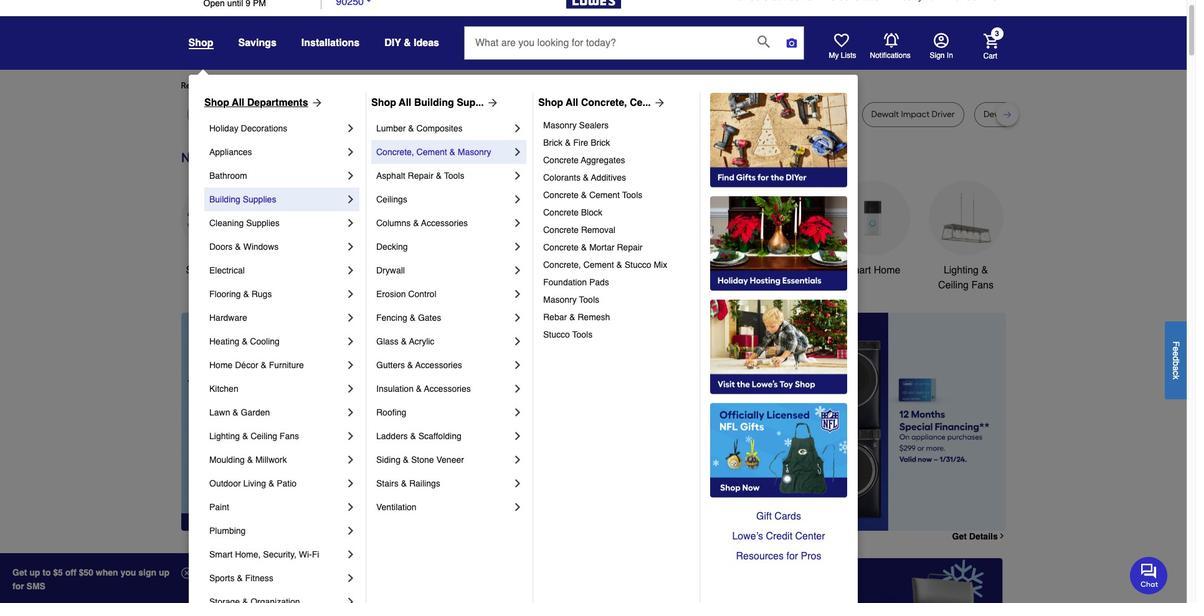 Task type: locate. For each thing, give the bounding box(es) containing it.
3 concrete from the top
[[543, 207, 579, 217]]

colorants & additives
[[543, 173, 626, 183]]

3 driver from the left
[[932, 109, 955, 120]]

concrete, for concrete, cement & masonry
[[376, 147, 414, 157]]

1 bit from the left
[[374, 109, 384, 120]]

0 horizontal spatial arrow right image
[[308, 97, 323, 109]]

outdoor up equipment
[[650, 265, 686, 276]]

4 drill from the left
[[1013, 109, 1028, 120]]

smart home
[[845, 265, 900, 276]]

concrete down concrete removal on the top of page
[[543, 242, 579, 252]]

0 horizontal spatial fans
[[280, 431, 299, 441]]

for right suggestions
[[392, 80, 403, 91]]

7 dewalt from the left
[[984, 109, 1011, 120]]

e up d
[[1171, 346, 1181, 351]]

off
[[65, 568, 76, 578]]

3
[[995, 30, 999, 38]]

all down recommended searches for you
[[232, 97, 244, 108]]

stucco tools link
[[543, 326, 691, 343]]

dewalt for dewalt drill bit set
[[984, 109, 1011, 120]]

brick up aggregates on the top of the page
[[591, 138, 610, 148]]

chevron right image for holiday decorations
[[345, 122, 357, 135]]

1 horizontal spatial arrow right image
[[983, 422, 995, 434]]

stucco down rebar
[[543, 330, 570, 340]]

tools up equipment
[[689, 265, 712, 276]]

dewalt drill bit
[[328, 109, 384, 120]]

all for building
[[399, 97, 411, 108]]

you inside "link"
[[405, 80, 420, 91]]

shop down more suggestions for you "link"
[[371, 97, 396, 108]]

0 horizontal spatial outdoor
[[209, 478, 241, 488]]

accessories for insulation & accessories
[[424, 384, 471, 394]]

1 driver from the left
[[527, 109, 550, 120]]

4 concrete from the top
[[543, 225, 579, 235]]

driver down my
[[819, 109, 843, 120]]

kitchen up the "foundation pads" at top
[[556, 265, 590, 276]]

1 horizontal spatial shop
[[371, 97, 396, 108]]

1 vertical spatial lighting & ceiling fans link
[[209, 424, 345, 448]]

concrete down concrete block
[[543, 225, 579, 235]]

shop all building sup...
[[371, 97, 484, 108]]

chevron right image for doors & windows
[[345, 240, 357, 253]]

shop for shop
[[188, 37, 213, 49]]

1 drill from the left
[[357, 109, 372, 120]]

chevron right image for ventilation
[[511, 501, 524, 513]]

1 horizontal spatial arrow right image
[[484, 97, 499, 109]]

up right sign
[[159, 568, 169, 578]]

tools link
[[368, 181, 443, 278]]

chevron right image for asphalt repair & tools
[[511, 169, 524, 182]]

concrete for concrete block
[[543, 207, 579, 217]]

chevron right image for lighting & ceiling fans
[[345, 430, 357, 442]]

cement up pads
[[583, 260, 614, 270]]

get up to 2 free select tools or batteries when you buy 1 with select purchases. image
[[183, 558, 443, 603]]

roofing
[[376, 407, 406, 417]]

smart inside 'link'
[[845, 265, 871, 276]]

building inside "link"
[[209, 194, 240, 204]]

f e e d b a c k
[[1171, 341, 1181, 379]]

b
[[1171, 361, 1181, 366]]

1 horizontal spatial lighting
[[944, 265, 979, 276]]

0 vertical spatial lighting & ceiling fans
[[938, 265, 994, 291]]

2 you from the left
[[405, 80, 420, 91]]

get for get details
[[952, 531, 967, 541]]

supplies inside "link"
[[243, 194, 276, 204]]

& for siding & stone veneer link
[[403, 455, 409, 465]]

chevron right image for siding & stone veneer
[[511, 454, 524, 466]]

brick left fire
[[543, 138, 563, 148]]

0 horizontal spatial driver
[[527, 109, 550, 120]]

&
[[404, 37, 411, 49], [408, 123, 414, 133], [565, 138, 571, 148], [449, 147, 455, 157], [436, 171, 442, 181], [583, 173, 589, 183], [581, 190, 587, 200], [413, 218, 419, 228], [235, 242, 241, 252], [581, 242, 587, 252], [616, 260, 622, 270], [715, 265, 721, 276], [981, 265, 988, 276], [243, 289, 249, 299], [569, 312, 575, 322], [410, 313, 416, 323], [242, 336, 248, 346], [401, 336, 407, 346], [261, 360, 267, 370], [407, 360, 413, 370], [416, 384, 422, 394], [233, 407, 238, 417], [242, 431, 248, 441], [410, 431, 416, 441], [247, 455, 253, 465], [403, 455, 409, 465], [268, 478, 274, 488], [401, 478, 407, 488], [237, 573, 243, 583]]

living
[[243, 478, 266, 488]]

0 horizontal spatial decorations
[[241, 123, 287, 133]]

lighting & ceiling fans link
[[929, 181, 1003, 293], [209, 424, 345, 448]]

1 e from the top
[[1171, 346, 1181, 351]]

1 vertical spatial fans
[[280, 431, 299, 441]]

up left to on the left bottom
[[29, 568, 40, 578]]

6 dewalt from the left
[[871, 109, 899, 120]]

patio
[[277, 478, 297, 488]]

None search field
[[464, 26, 804, 71]]

all inside "link"
[[212, 265, 223, 276]]

ladders & scaffolding link
[[376, 424, 511, 448]]

recommended searches for you heading
[[181, 80, 1006, 92]]

lowe's home improvement account image
[[934, 33, 949, 48]]

0 horizontal spatial lighting & ceiling fans
[[209, 431, 299, 441]]

1 horizontal spatial home
[[874, 265, 900, 276]]

1 vertical spatial arrow right image
[[983, 422, 995, 434]]

all
[[232, 97, 244, 108], [399, 97, 411, 108], [566, 97, 578, 108], [212, 265, 223, 276]]

0 horizontal spatial lighting
[[209, 431, 240, 441]]

driver up masonry sealers
[[527, 109, 550, 120]]

shop up the recommended
[[188, 37, 213, 49]]

center
[[795, 531, 825, 542]]

you left more
[[294, 80, 309, 91]]

get details
[[952, 531, 998, 541]]

shop left electrical
[[186, 265, 209, 276]]

0 horizontal spatial shop
[[204, 97, 229, 108]]

arrow right image inside shop all concrete, ce... link
[[651, 97, 666, 109]]

1 horizontal spatial bathroom link
[[742, 181, 816, 278]]

home,
[[235, 549, 261, 559]]

& for 'ladders & scaffolding' link
[[410, 431, 416, 441]]

1 horizontal spatial impact
[[789, 109, 817, 120]]

siding & stone veneer
[[376, 455, 464, 465]]

shop up impact driver bit
[[538, 97, 563, 108]]

shop
[[204, 97, 229, 108], [371, 97, 396, 108], [538, 97, 563, 108]]

stucco left mix
[[625, 260, 651, 270]]

arrow right image inside shop all building sup... link
[[484, 97, 499, 109]]

dewalt drill bit set
[[984, 109, 1055, 120]]

for inside get up to $5 off $50 when you sign up for sms
[[12, 581, 24, 591]]

all up masonry sealers
[[566, 97, 578, 108]]

arrow right image right dewalt bit set
[[484, 97, 499, 109]]

arrow right image inside the shop all departments link
[[308, 97, 323, 109]]

1 horizontal spatial up
[[159, 568, 169, 578]]

0 vertical spatial decorations
[[241, 123, 287, 133]]

gift cards link
[[710, 507, 847, 526]]

0 horizontal spatial get
[[12, 568, 27, 578]]

lowe's home improvement logo image
[[566, 0, 621, 23]]

chevron down image
[[364, 0, 374, 5]]

lowe's home improvement cart image
[[983, 33, 998, 48]]

stairs & railings
[[376, 478, 440, 488]]

1 horizontal spatial repair
[[617, 242, 643, 252]]

chevron right image for lawn & garden
[[345, 406, 357, 419]]

chevron right image for electrical
[[345, 264, 357, 277]]

0 vertical spatial outdoor
[[650, 265, 686, 276]]

doors
[[209, 242, 233, 252]]

gift cards
[[756, 511, 801, 522]]

supplies up windows
[[246, 218, 280, 228]]

0 vertical spatial accessories
[[421, 218, 468, 228]]

0 vertical spatial lighting
[[944, 265, 979, 276]]

dewalt drill
[[716, 109, 760, 120]]

0 horizontal spatial you
[[294, 80, 309, 91]]

decorations for holiday
[[241, 123, 287, 133]]

tools inside 'link'
[[622, 190, 642, 200]]

concrete, cement & stucco mix link
[[543, 256, 691, 273]]

2 concrete from the top
[[543, 190, 579, 200]]

e up 'b'
[[1171, 351, 1181, 356]]

chevron right image for drywall
[[511, 264, 524, 277]]

concrete up concrete removal on the top of page
[[543, 207, 579, 217]]

equipment
[[662, 280, 709, 291]]

dewalt for dewalt impact driver
[[871, 109, 899, 120]]

1 arrow right image from the left
[[308, 97, 323, 109]]

ventilation link
[[376, 495, 511, 519]]

1 dewalt from the left
[[197, 109, 224, 120]]

3 bit from the left
[[553, 109, 563, 120]]

paint
[[209, 502, 229, 512]]

1 vertical spatial lighting
[[209, 431, 240, 441]]

& for glass & acrylic link
[[401, 336, 407, 346]]

2 e from the top
[[1171, 351, 1181, 356]]

building up cleaning
[[209, 194, 240, 204]]

installations button
[[301, 32, 360, 54]]

& for concrete & cement tools 'link'
[[581, 190, 587, 200]]

search image
[[758, 35, 770, 48]]

arrow right image down more
[[308, 97, 323, 109]]

1 horizontal spatial fans
[[972, 280, 994, 291]]

concrete inside concrete block link
[[543, 207, 579, 217]]

concrete removal link
[[543, 221, 691, 239]]

drill
[[357, 109, 372, 120], [591, 109, 606, 120], [745, 109, 760, 120], [1013, 109, 1028, 120]]

1 horizontal spatial driver
[[819, 109, 843, 120]]

impact for impact driver bit
[[497, 109, 525, 120]]

you for recommended searches for you
[[294, 80, 309, 91]]

& for rebar & remesh link
[[569, 312, 575, 322]]

2 driver from the left
[[819, 109, 843, 120]]

0 vertical spatial stucco
[[625, 260, 651, 270]]

2 horizontal spatial set
[[1043, 109, 1055, 120]]

credit
[[766, 531, 793, 542]]

get up sms
[[12, 568, 27, 578]]

moulding
[[209, 455, 245, 465]]

dewalt for dewalt tool
[[253, 109, 281, 120]]

cement for masonry
[[417, 147, 447, 157]]

building up dewalt bit set
[[414, 97, 454, 108]]

windows
[[243, 242, 279, 252]]

more
[[319, 80, 339, 91]]

gutters & accessories
[[376, 360, 462, 370]]

0 vertical spatial kitchen
[[556, 265, 590, 276]]

0 horizontal spatial building
[[209, 194, 240, 204]]

1 vertical spatial accessories
[[415, 360, 462, 370]]

scroll to item #4 image
[[733, 508, 763, 513]]

2 drill from the left
[[591, 109, 606, 120]]

all left deals at the top of the page
[[212, 265, 223, 276]]

concrete & cement tools
[[543, 190, 642, 200]]

millwork
[[255, 455, 287, 465]]

concrete inside concrete aggregates link
[[543, 155, 579, 165]]

1 set from the left
[[455, 109, 468, 120]]

2 horizontal spatial driver
[[932, 109, 955, 120]]

outdoor down moulding
[[209, 478, 241, 488]]

chevron right image inside get details link
[[998, 532, 1006, 540]]

for up departments
[[281, 80, 292, 91]]

repair
[[408, 171, 434, 181], [617, 242, 643, 252]]

chevron right image for erosion control
[[511, 288, 524, 300]]

0 horizontal spatial impact
[[497, 109, 525, 120]]

all up lumber at the left of page
[[399, 97, 411, 108]]

1 vertical spatial decorations
[[472, 280, 525, 291]]

0 horizontal spatial ceiling
[[251, 431, 277, 441]]

0 vertical spatial building
[[414, 97, 454, 108]]

accessories down glass & acrylic link
[[415, 360, 462, 370]]

smart for smart home
[[845, 265, 871, 276]]

asphalt repair & tools link
[[376, 164, 511, 188]]

concrete up colorants at the top
[[543, 155, 579, 165]]

1 vertical spatial concrete,
[[376, 147, 414, 157]]

5 dewalt from the left
[[716, 109, 743, 120]]

dewalt bit set
[[413, 109, 468, 120]]

1 horizontal spatial decorations
[[472, 280, 525, 291]]

0 horizontal spatial brick
[[543, 138, 563, 148]]

1 vertical spatial outdoor
[[209, 478, 241, 488]]

kitchen for kitchen
[[209, 384, 238, 394]]

cement down composites at the top left of page
[[417, 147, 447, 157]]

brick & fire brick link
[[543, 134, 691, 151]]

concrete inside concrete & cement tools 'link'
[[543, 190, 579, 200]]

0 horizontal spatial home
[[209, 360, 233, 370]]

5 concrete from the top
[[543, 242, 579, 252]]

5 bit from the left
[[1030, 109, 1040, 120]]

0 vertical spatial home
[[874, 265, 900, 276]]

1 vertical spatial kitchen
[[209, 384, 238, 394]]

resources for pros link
[[710, 546, 847, 566]]

2 up from the left
[[159, 568, 169, 578]]

chevron right image for paint
[[345, 501, 357, 513]]

drywall link
[[376, 259, 511, 282]]

1 horizontal spatial smart
[[845, 265, 871, 276]]

chat invite button image
[[1130, 556, 1168, 594]]

moulding & millwork
[[209, 455, 287, 465]]

masonry for masonry tools
[[543, 295, 577, 305]]

concrete, up drill bit set
[[581, 97, 627, 108]]

1 horizontal spatial lighting & ceiling fans link
[[929, 181, 1003, 293]]

foundation
[[543, 277, 587, 287]]

visit the lowe's toy shop. image
[[710, 300, 847, 394]]

all for deals
[[212, 265, 223, 276]]

composites
[[417, 123, 463, 133]]

1 horizontal spatial you
[[405, 80, 420, 91]]

3 dewalt from the left
[[328, 109, 355, 120]]

1 horizontal spatial outdoor
[[650, 265, 686, 276]]

0 vertical spatial cement
[[417, 147, 447, 157]]

arrow right image
[[651, 97, 666, 109], [983, 422, 995, 434]]

fitness
[[245, 573, 273, 583]]

1 horizontal spatial lighting & ceiling fans
[[938, 265, 994, 291]]

0 vertical spatial smart
[[845, 265, 871, 276]]

2 horizontal spatial shop
[[538, 97, 563, 108]]

1 horizontal spatial kitchen
[[556, 265, 590, 276]]

chevron right image for plumbing
[[345, 525, 357, 537]]

columns & accessories link
[[376, 211, 511, 235]]

new deals every day during 25 days of deals image
[[181, 147, 1006, 168]]

driver for impact driver bit
[[527, 109, 550, 120]]

1 horizontal spatial ceiling
[[938, 280, 969, 291]]

lighting & ceiling fans
[[938, 265, 994, 291], [209, 431, 299, 441]]

2 arrow right image from the left
[[484, 97, 499, 109]]

cart
[[983, 51, 998, 60]]

kitchen for kitchen faucets
[[556, 265, 590, 276]]

get inside get up to $5 off $50 when you sign up for sms
[[12, 568, 27, 578]]

2 vertical spatial cement
[[583, 260, 614, 270]]

searches
[[243, 80, 279, 91]]

tool
[[283, 109, 299, 120]]

1 horizontal spatial building
[[414, 97, 454, 108]]

decorations down dewalt tool
[[241, 123, 287, 133]]

2 set from the left
[[620, 109, 633, 120]]

stairs & railings link
[[376, 472, 511, 495]]

masonry up brick & fire brick
[[543, 120, 577, 130]]

1 vertical spatial cement
[[589, 190, 620, 200]]

masonry down lumber & composites link
[[458, 147, 491, 157]]

concrete for concrete removal
[[543, 225, 579, 235]]

kitchen up "lawn"
[[209, 384, 238, 394]]

repair up the concrete, cement & stucco mix link
[[617, 242, 643, 252]]

2 impact from the left
[[789, 109, 817, 120]]

chevron right image for ladders & scaffolding
[[511, 430, 524, 442]]

brick & fire brick
[[543, 138, 610, 148]]

colorants & additives link
[[543, 169, 691, 186]]

arrow left image
[[413, 422, 425, 434]]

1 vertical spatial shop
[[186, 265, 209, 276]]

3 shop from the left
[[538, 97, 563, 108]]

concrete removal
[[543, 225, 615, 235]]

concrete, up 'foundation'
[[543, 260, 581, 270]]

tools up concrete block link
[[622, 190, 642, 200]]

& inside 'link'
[[581, 190, 587, 200]]

1 horizontal spatial set
[[620, 109, 633, 120]]

supplies up 'cleaning supplies' at top
[[243, 194, 276, 204]]

get for get up to $5 off $50 when you sign up for sms
[[12, 568, 27, 578]]

0 vertical spatial concrete,
[[581, 97, 627, 108]]

kitchen inside 'link'
[[556, 265, 590, 276]]

asphalt
[[376, 171, 405, 181]]

0 vertical spatial masonry
[[543, 120, 577, 130]]

driver down sign in
[[932, 109, 955, 120]]

pros
[[801, 551, 821, 562]]

0 vertical spatial lighting & ceiling fans link
[[929, 181, 1003, 293]]

find gifts for the diyer. image
[[710, 93, 847, 188]]

shop down the recommended
[[204, 97, 229, 108]]

f
[[1171, 341, 1181, 346]]

decorations for christmas
[[472, 280, 525, 291]]

2 dewalt from the left
[[253, 109, 281, 120]]

4 dewalt from the left
[[413, 109, 441, 120]]

chevron right image
[[345, 122, 357, 135], [511, 122, 524, 135], [345, 146, 357, 158], [511, 193, 524, 206], [345, 217, 357, 229], [345, 240, 357, 253], [511, 264, 524, 277], [345, 288, 357, 300], [511, 288, 524, 300], [345, 335, 357, 348], [511, 335, 524, 348], [511, 359, 524, 371], [345, 383, 357, 395], [511, 383, 524, 395], [345, 406, 357, 419], [511, 406, 524, 419], [345, 477, 357, 490], [511, 477, 524, 490], [511, 501, 524, 513], [345, 525, 357, 537], [998, 532, 1006, 540], [345, 572, 357, 584]]

chevron right image
[[511, 146, 524, 158], [345, 169, 357, 182], [511, 169, 524, 182], [345, 193, 357, 206], [511, 217, 524, 229], [511, 240, 524, 253], [345, 264, 357, 277], [345, 312, 357, 324], [511, 312, 524, 324], [345, 359, 357, 371], [345, 430, 357, 442], [511, 430, 524, 442], [345, 454, 357, 466], [511, 454, 524, 466], [345, 501, 357, 513], [345, 548, 357, 561], [345, 596, 357, 603]]

supplies
[[243, 194, 276, 204], [246, 218, 280, 228]]

bit for dewalt drill bit
[[374, 109, 384, 120]]

1 vertical spatial building
[[209, 194, 240, 204]]

0 vertical spatial get
[[952, 531, 967, 541]]

shop for shop all departments
[[204, 97, 229, 108]]

appliances
[[209, 147, 252, 157]]

1 you from the left
[[294, 80, 309, 91]]

& inside button
[[404, 37, 411, 49]]

concrete inside concrete & mortar repair link
[[543, 242, 579, 252]]

0 vertical spatial ceiling
[[938, 280, 969, 291]]

chevron right image for building supplies
[[345, 193, 357, 206]]

decorations
[[241, 123, 287, 133], [472, 280, 525, 291]]

0 horizontal spatial repair
[[408, 171, 434, 181]]

decorations inside "link"
[[472, 280, 525, 291]]

1 vertical spatial stucco
[[543, 330, 570, 340]]

1 vertical spatial lighting & ceiling fans
[[209, 431, 299, 441]]

fi
[[312, 549, 319, 559]]

0 horizontal spatial arrow right image
[[651, 97, 666, 109]]

get left details
[[952, 531, 967, 541]]

chevron right image for kitchen
[[345, 383, 357, 395]]

siding
[[376, 455, 401, 465]]

outdoor inside outdoor tools & equipment
[[650, 265, 686, 276]]

tools up remesh
[[579, 295, 599, 305]]

0 horizontal spatial set
[[455, 109, 468, 120]]

shop all building sup... link
[[371, 95, 499, 110]]

my lists link
[[829, 33, 856, 60]]

columns & accessories
[[376, 218, 468, 228]]

& for sports & fitness "link"
[[237, 573, 243, 583]]

concrete inside concrete removal link
[[543, 225, 579, 235]]

arrow right image
[[308, 97, 323, 109], [484, 97, 499, 109]]

2 horizontal spatial impact
[[901, 109, 930, 120]]

1 horizontal spatial get
[[952, 531, 967, 541]]

1 vertical spatial supplies
[[246, 218, 280, 228]]

camera image
[[786, 37, 798, 49]]

2 vertical spatial masonry
[[543, 295, 577, 305]]

impact for impact driver
[[789, 109, 817, 120]]

accessories up the roofing link
[[424, 384, 471, 394]]

repair down concrete, cement & masonry
[[408, 171, 434, 181]]

2 vertical spatial concrete,
[[543, 260, 581, 270]]

concrete aggregates link
[[543, 151, 691, 169]]

you up shop all building sup...
[[405, 80, 420, 91]]

bit for impact driver bit
[[553, 109, 563, 120]]

0 vertical spatial shop
[[188, 37, 213, 49]]

1 horizontal spatial brick
[[591, 138, 610, 148]]

outdoor
[[650, 265, 686, 276], [209, 478, 241, 488]]

stone
[[411, 455, 434, 465]]

1 vertical spatial smart
[[209, 549, 233, 559]]

for left sms
[[12, 581, 24, 591]]

1 vertical spatial get
[[12, 568, 27, 578]]

shop these last-minute gifts. $99 or less. quantities are limited and won't last. image
[[181, 313, 382, 531]]

1 vertical spatial ceiling
[[251, 431, 277, 441]]

1 shop from the left
[[204, 97, 229, 108]]

you
[[121, 568, 136, 578]]

0 vertical spatial repair
[[408, 171, 434, 181]]

accessories up decking link at the top of the page
[[421, 218, 468, 228]]

drill for dewalt drill
[[745, 109, 760, 120]]

all for departments
[[232, 97, 244, 108]]

tools down concrete, cement & masonry link
[[444, 171, 464, 181]]

concrete down colorants at the top
[[543, 190, 579, 200]]

kitchen faucets
[[556, 265, 628, 276]]

1 concrete from the top
[[543, 155, 579, 165]]

3 drill from the left
[[745, 109, 760, 120]]

0 horizontal spatial up
[[29, 568, 40, 578]]

lawn & garden link
[[209, 401, 345, 424]]

2 vertical spatial accessories
[[424, 384, 471, 394]]

1 vertical spatial bathroom
[[757, 265, 801, 276]]

set
[[455, 109, 468, 120], [620, 109, 633, 120], [1043, 109, 1055, 120]]

dewalt for dewalt drill
[[716, 109, 743, 120]]

2 shop from the left
[[371, 97, 396, 108]]

& for doors & windows link
[[235, 242, 241, 252]]

decorations down 'christmas'
[[472, 280, 525, 291]]

0 vertical spatial arrow right image
[[651, 97, 666, 109]]

concrete, for concrete, cement & stucco mix
[[543, 260, 581, 270]]

shop all deals link
[[181, 181, 256, 278]]

cement down additives
[[589, 190, 620, 200]]

sports & fitness link
[[209, 566, 345, 590]]

masonry up rebar
[[543, 295, 577, 305]]

0 horizontal spatial kitchen
[[209, 384, 238, 394]]

0 horizontal spatial bathroom
[[209, 171, 247, 181]]

shop inside "link"
[[186, 265, 209, 276]]

concrete for concrete & cement tools
[[543, 190, 579, 200]]

0 vertical spatial supplies
[[243, 194, 276, 204]]

shop all departments
[[204, 97, 308, 108]]

1 impact from the left
[[497, 109, 525, 120]]

gift
[[756, 511, 772, 522]]

concrete, down lumber at the left of page
[[376, 147, 414, 157]]



Task type: describe. For each thing, give the bounding box(es) containing it.
supplies for building supplies
[[243, 194, 276, 204]]

chevron right image for glass & acrylic
[[511, 335, 524, 348]]

sealers
[[579, 120, 609, 130]]

0 vertical spatial bathroom
[[209, 171, 247, 181]]

3 set from the left
[[1043, 109, 1055, 120]]

chevron right image for concrete, cement & masonry
[[511, 146, 524, 158]]

concrete, cement & masonry link
[[376, 140, 511, 164]]

& for lumber & composites link
[[408, 123, 414, 133]]

cleaning
[[209, 218, 244, 228]]

concrete aggregates
[[543, 155, 625, 165]]

security,
[[263, 549, 296, 559]]

concrete block link
[[543, 204, 691, 221]]

tools down the rebar & remesh in the bottom of the page
[[572, 330, 593, 340]]

chevron right image for home décor & furniture
[[345, 359, 357, 371]]

installations
[[301, 37, 360, 49]]

holiday decorations
[[209, 123, 287, 133]]

lumber & composites link
[[376, 117, 511, 140]]

chevron right image for outdoor living & patio
[[345, 477, 357, 490]]

2 bit from the left
[[443, 109, 453, 120]]

& for columns & accessories link
[[413, 218, 419, 228]]

cleaning supplies
[[209, 218, 280, 228]]

1 up from the left
[[29, 568, 40, 578]]

& for insulation & accessories link
[[416, 384, 422, 394]]

ceilings link
[[376, 188, 511, 211]]

2 brick from the left
[[591, 138, 610, 148]]

outdoor for outdoor tools & equipment
[[650, 265, 686, 276]]

& for the leftmost lighting & ceiling fans link
[[242, 431, 248, 441]]

ideas
[[414, 37, 439, 49]]

chevron right image for cleaning supplies
[[345, 217, 357, 229]]

sup...
[[457, 97, 484, 108]]

& inside outdoor tools & equipment
[[715, 265, 721, 276]]

garden
[[241, 407, 270, 417]]

for inside "link"
[[392, 80, 403, 91]]

arrow right image for shop all building sup...
[[484, 97, 499, 109]]

chevron right image for bathroom
[[345, 169, 357, 182]]

scroll to item #5 image
[[763, 508, 792, 513]]

electrical
[[209, 265, 245, 275]]

& for concrete & mortar repair link
[[581, 242, 587, 252]]

aggregates
[[581, 155, 625, 165]]

gutters
[[376, 360, 405, 370]]

dewalt tool
[[253, 109, 299, 120]]

0 horizontal spatial bathroom link
[[209, 164, 345, 188]]

faucets
[[592, 265, 628, 276]]

up to 30 percent off select major appliances. plus, save up to an extra $750 on major appliances. image
[[402, 313, 1006, 531]]

impact driver bit
[[497, 109, 563, 120]]

lowe's credit center
[[732, 531, 825, 542]]

columns
[[376, 218, 411, 228]]

savings
[[238, 37, 277, 49]]

concrete & mortar repair
[[543, 242, 643, 252]]

shop for shop all deals
[[186, 265, 209, 276]]

cement inside 'link'
[[589, 190, 620, 200]]

& for the heating & cooling link
[[242, 336, 248, 346]]

doors & windows
[[209, 242, 279, 252]]

lowe's home improvement lists image
[[834, 33, 849, 48]]

3 impact from the left
[[901, 109, 930, 120]]

home décor & furniture
[[209, 360, 304, 370]]

outdoor living & patio
[[209, 478, 297, 488]]

kitchen faucets link
[[555, 181, 630, 278]]

chevron right image for insulation & accessories
[[511, 383, 524, 395]]

decking
[[376, 242, 408, 252]]

chevron right image for appliances
[[345, 146, 357, 158]]

up to 30 percent off select grills and accessories. image
[[743, 558, 1003, 603]]

concrete for concrete & mortar repair
[[543, 242, 579, 252]]

shop for shop all building sup...
[[371, 97, 396, 108]]

details
[[969, 531, 998, 541]]

1 brick from the left
[[543, 138, 563, 148]]

chevron right image for ceilings
[[511, 193, 524, 206]]

remesh
[[578, 312, 610, 322]]

smart for smart home, security, wi-fi
[[209, 549, 233, 559]]

shop all deals
[[186, 265, 251, 276]]

shop button
[[188, 37, 213, 49]]

chevron right image for sports & fitness
[[345, 572, 357, 584]]

accessories for columns & accessories
[[421, 218, 468, 228]]

to
[[43, 568, 51, 578]]

& for fencing & gates link
[[410, 313, 416, 323]]

lowe's home improvement notification center image
[[884, 33, 899, 48]]

cooling
[[250, 336, 280, 346]]

more suggestions for you link
[[319, 80, 430, 92]]

furniture
[[269, 360, 304, 370]]

concrete for concrete aggregates
[[543, 155, 579, 165]]

& for colorants & additives link
[[583, 173, 589, 183]]

rebar & remesh link
[[543, 308, 691, 326]]

1 vertical spatial repair
[[617, 242, 643, 252]]

mortar
[[589, 242, 615, 252]]

control
[[408, 289, 436, 299]]

lawn
[[209, 407, 230, 417]]

bit for dewalt drill bit set
[[1030, 109, 1040, 120]]

& for diy & ideas button
[[404, 37, 411, 49]]

outdoor for outdoor living & patio
[[209, 478, 241, 488]]

drill for dewalt drill bit
[[357, 109, 372, 120]]

& for flooring & rugs "link"
[[243, 289, 249, 299]]

recommended searches for you
[[181, 80, 309, 91]]

& for the moulding & millwork link on the bottom left
[[247, 455, 253, 465]]

set for drill bit set
[[620, 109, 633, 120]]

scroll to item #2 image
[[673, 508, 703, 513]]

all for concrete,
[[566, 97, 578, 108]]

christmas decorations
[[472, 265, 525, 291]]

0 vertical spatial fans
[[972, 280, 994, 291]]

Search Query text field
[[465, 27, 748, 59]]

1 horizontal spatial bathroom
[[757, 265, 801, 276]]

up to 35 percent off select small appliances. image
[[463, 558, 723, 603]]

for left the pros
[[787, 551, 798, 562]]

sports & fitness
[[209, 573, 273, 583]]

you for more suggestions for you
[[405, 80, 420, 91]]

home inside 'link'
[[874, 265, 900, 276]]

supplies for cleaning supplies
[[246, 218, 280, 228]]

4 bit from the left
[[608, 109, 618, 120]]

electrical link
[[209, 259, 345, 282]]

pads
[[589, 277, 609, 287]]

chevron right image for lumber & composites
[[511, 122, 524, 135]]

accessories for gutters & accessories
[[415, 360, 462, 370]]

shop for shop all concrete, ce...
[[538, 97, 563, 108]]

cement for stucco
[[583, 260, 614, 270]]

cleaning supplies link
[[209, 211, 345, 235]]

chevron right image for gutters & accessories
[[511, 359, 524, 371]]

chevron right image for stairs & railings
[[511, 477, 524, 490]]

chevron right image for flooring & rugs
[[345, 288, 357, 300]]

flooring & rugs
[[209, 289, 272, 299]]

chevron right image for decking
[[511, 240, 524, 253]]

d
[[1171, 356, 1181, 361]]

sms
[[27, 581, 45, 591]]

chevron right image for roofing
[[511, 406, 524, 419]]

tools inside outdoor tools & equipment
[[689, 265, 712, 276]]

block
[[581, 207, 602, 217]]

masonry sealers
[[543, 120, 609, 130]]

1 vertical spatial home
[[209, 360, 233, 370]]

& for brick & fire brick link
[[565, 138, 571, 148]]

insulation
[[376, 384, 414, 394]]

set for dewalt bit set
[[455, 109, 468, 120]]

home décor & furniture link
[[209, 353, 345, 377]]

in
[[947, 51, 953, 60]]

1 horizontal spatial stucco
[[625, 260, 651, 270]]

dewalt for dewalt
[[197, 109, 224, 120]]

officially licensed n f l gifts. shop now. image
[[710, 403, 847, 498]]

ceilings
[[376, 194, 407, 204]]

& for "stairs & railings" link
[[401, 478, 407, 488]]

insulation & accessories link
[[376, 377, 511, 401]]

masonry for masonry sealers
[[543, 120, 577, 130]]

tools up erosion control
[[394, 265, 417, 276]]

when
[[96, 568, 118, 578]]

outdoor tools & equipment
[[650, 265, 721, 291]]

lumber
[[376, 123, 406, 133]]

1 vertical spatial masonry
[[458, 147, 491, 157]]

smart home, security, wi-fi link
[[209, 543, 345, 566]]

dewalt for dewalt bit set
[[413, 109, 441, 120]]

chevron right image for hardware
[[345, 312, 357, 324]]

concrete, cement & stucco mix
[[543, 260, 667, 270]]

driver for impact driver
[[819, 109, 843, 120]]

ceiling inside lighting & ceiling fans
[[938, 280, 969, 291]]

drill for dewalt drill bit set
[[1013, 109, 1028, 120]]

masonry tools
[[543, 295, 599, 305]]

shop all concrete, ce... link
[[538, 95, 666, 110]]

lowe's credit center link
[[710, 526, 847, 546]]

christmas
[[476, 265, 521, 276]]

lumber & composites
[[376, 123, 463, 133]]

f e e d b a c k button
[[1165, 321, 1187, 399]]

erosion
[[376, 289, 406, 299]]

veneer
[[436, 455, 464, 465]]

& for gutters & accessories link
[[407, 360, 413, 370]]

more suggestions for you
[[319, 80, 420, 91]]

smart home link
[[835, 181, 910, 278]]

holiday hosting essentials. image
[[710, 196, 847, 291]]

additives
[[591, 173, 626, 183]]

gutters & accessories link
[[376, 353, 511, 377]]

gates
[[418, 313, 441, 323]]

0 horizontal spatial lighting & ceiling fans link
[[209, 424, 345, 448]]

chevron right image for fencing & gates
[[511, 312, 524, 324]]

dewalt for dewalt drill bit
[[328, 109, 355, 120]]

0 horizontal spatial stucco
[[543, 330, 570, 340]]

chevron right image for columns & accessories
[[511, 217, 524, 229]]

& for lawn & garden link
[[233, 407, 238, 417]]

foundation pads
[[543, 277, 609, 287]]

chevron right image for smart home, security, wi-fi
[[345, 548, 357, 561]]

impact driver
[[789, 109, 843, 120]]

chevron right image for heating & cooling
[[345, 335, 357, 348]]

glass & acrylic link
[[376, 330, 511, 353]]

acrylic
[[409, 336, 434, 346]]

railings
[[409, 478, 440, 488]]



Task type: vqa. For each thing, say whether or not it's contained in the screenshot.
Last
no



